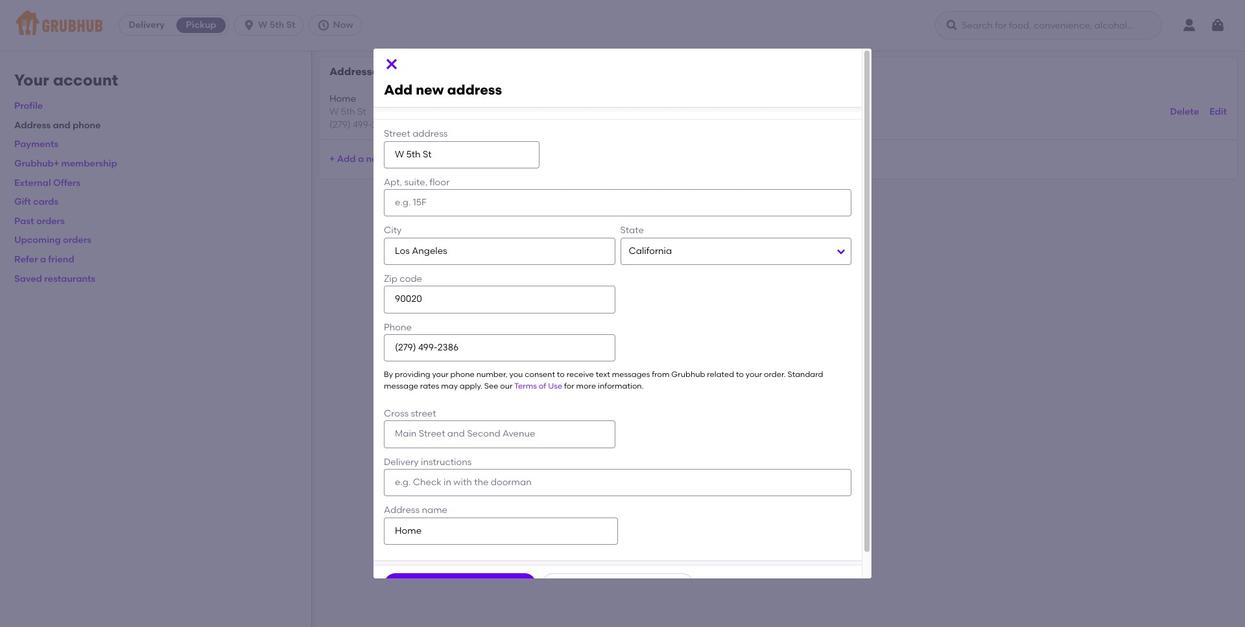 Task type: describe. For each thing, give the bounding box(es) containing it.
providing
[[395, 370, 430, 380]]

restaurants
[[44, 273, 95, 284]]

add new address
[[384, 82, 502, 98]]

saved restaurants
[[14, 273, 95, 284]]

past
[[14, 216, 34, 227]]

w inside button
[[258, 19, 267, 30]]

0 horizontal spatial phone
[[73, 120, 101, 131]]

Apt, suite, floor text field
[[384, 189, 852, 217]]

1 horizontal spatial svg image
[[384, 56, 400, 72]]

+
[[329, 154, 335, 165]]

a inside 'button'
[[358, 154, 364, 165]]

address name
[[384, 505, 448, 516]]

apply.
[[460, 382, 482, 391]]

from
[[652, 370, 670, 380]]

zip code
[[384, 274, 422, 285]]

0 vertical spatial new
[[416, 82, 444, 98]]

2386
[[372, 119, 393, 130]]

terms of use for more information.
[[514, 382, 644, 391]]

profile
[[14, 101, 43, 112]]

your
[[14, 71, 49, 90]]

w 5th st
[[258, 19, 295, 30]]

Phone telephone field
[[384, 335, 615, 362]]

home
[[329, 93, 356, 104]]

+ add a new address button
[[329, 148, 422, 171]]

main navigation navigation
[[0, 0, 1245, 51]]

1 vertical spatial a
[[40, 254, 46, 265]]

upcoming orders link
[[14, 235, 91, 246]]

see
[[484, 382, 498, 391]]

grubhub+ membership link
[[14, 158, 117, 169]]

Street address text field
[[384, 141, 540, 169]]

grubhub
[[671, 370, 705, 380]]

delivery for delivery
[[129, 19, 165, 30]]

message
[[384, 382, 418, 391]]

terms
[[514, 382, 537, 391]]

apt,
[[384, 177, 402, 188]]

refer a friend link
[[14, 254, 74, 265]]

your account
[[14, 71, 118, 90]]

addresses
[[329, 66, 384, 78]]

receive
[[567, 370, 594, 380]]

w inside home w 5th st (279) 499-2386
[[329, 106, 339, 117]]

+ add a new address
[[329, 154, 422, 165]]

by providing your phone number, you consent to receive text messages from grubhub related to your order. standard message rates may apply. see our
[[384, 370, 823, 391]]

external
[[14, 177, 51, 188]]

cross street
[[384, 409, 436, 420]]

street
[[384, 129, 410, 140]]

profile link
[[14, 101, 43, 112]]

name
[[422, 505, 448, 516]]

now button
[[309, 15, 367, 36]]

messages
[[612, 370, 650, 380]]

for
[[564, 382, 574, 391]]

Zip code telephone field
[[384, 286, 615, 314]]

delivery button
[[119, 15, 174, 36]]

st inside button
[[286, 19, 295, 30]]

w 5th st button
[[234, 15, 309, 36]]

zip
[[384, 274, 398, 285]]

information.
[[598, 382, 644, 391]]

refer a friend
[[14, 254, 74, 265]]

external offers
[[14, 177, 80, 188]]

saved restaurants link
[[14, 273, 95, 284]]

past orders
[[14, 216, 65, 227]]

home w 5th st (279) 499-2386
[[329, 93, 393, 130]]

terms of use link
[[514, 382, 562, 391]]

pickup
[[186, 19, 216, 30]]

street address
[[384, 129, 448, 140]]

you
[[509, 370, 523, 380]]

gift
[[14, 197, 31, 208]]

2 to from the left
[[736, 370, 744, 380]]

address and phone link
[[14, 120, 101, 131]]

instructions
[[421, 457, 472, 468]]

standard
[[788, 370, 823, 380]]

delete
[[1170, 106, 1199, 117]]

1 horizontal spatial svg image
[[946, 19, 959, 32]]

rates
[[420, 382, 439, 391]]

consent
[[525, 370, 555, 380]]

1 your from the left
[[432, 370, 449, 380]]

delivery instructions
[[384, 457, 472, 468]]

gift cards link
[[14, 197, 58, 208]]

may
[[441, 382, 458, 391]]

(279)
[[329, 119, 351, 130]]

by
[[384, 370, 393, 380]]

order.
[[764, 370, 786, 380]]

0 vertical spatial address
[[447, 82, 502, 98]]



Task type: vqa. For each thing, say whether or not it's contained in the screenshot.
(800) 255-0711
no



Task type: locate. For each thing, give the bounding box(es) containing it.
0 vertical spatial 5th
[[270, 19, 284, 30]]

2 your from the left
[[746, 370, 762, 380]]

to
[[557, 370, 565, 380], [736, 370, 744, 380]]

0 horizontal spatial a
[[40, 254, 46, 265]]

code
[[400, 274, 422, 285]]

a right refer
[[40, 254, 46, 265]]

1 horizontal spatial your
[[746, 370, 762, 380]]

499-
[[353, 119, 372, 130]]

apt, suite, floor
[[384, 177, 450, 188]]

orders up upcoming orders
[[36, 216, 65, 227]]

grubhub+ membership
[[14, 158, 117, 169]]

1 vertical spatial add
[[337, 154, 356, 165]]

1 to from the left
[[557, 370, 565, 380]]

text
[[596, 370, 610, 380]]

0 vertical spatial a
[[358, 154, 364, 165]]

address and phone
[[14, 120, 101, 131]]

membership
[[61, 158, 117, 169]]

address left name
[[384, 505, 420, 516]]

0 horizontal spatial 5th
[[270, 19, 284, 30]]

0 vertical spatial orders
[[36, 216, 65, 227]]

0 vertical spatial add
[[384, 82, 413, 98]]

1 vertical spatial phone
[[451, 370, 475, 380]]

orders up friend
[[63, 235, 91, 246]]

1 horizontal spatial a
[[358, 154, 364, 165]]

add inside 'button'
[[337, 154, 356, 165]]

refer
[[14, 254, 38, 265]]

0 horizontal spatial to
[[557, 370, 565, 380]]

phone right and
[[73, 120, 101, 131]]

address inside + add a new address 'button'
[[387, 154, 422, 165]]

new inside 'button'
[[366, 154, 385, 165]]

2 vertical spatial address
[[387, 154, 422, 165]]

phone
[[384, 322, 412, 333]]

delete button
[[1170, 101, 1199, 124]]

svg image
[[243, 19, 256, 32], [384, 56, 400, 72]]

a
[[358, 154, 364, 165], [40, 254, 46, 265]]

cards
[[33, 197, 58, 208]]

floor
[[430, 177, 450, 188]]

related
[[707, 370, 734, 380]]

st up 499- at the left top
[[357, 106, 366, 117]]

svg image
[[1210, 18, 1226, 33], [317, 19, 330, 32], [946, 19, 959, 32]]

a right + at the top left of page
[[358, 154, 364, 165]]

w right the pickup
[[258, 19, 267, 30]]

1 horizontal spatial new
[[416, 82, 444, 98]]

1 vertical spatial 5th
[[341, 106, 355, 117]]

5th left now button
[[270, 19, 284, 30]]

svg image right addresses at top
[[384, 56, 400, 72]]

0 vertical spatial address
[[14, 120, 51, 131]]

5th down the home
[[341, 106, 355, 117]]

phone
[[73, 120, 101, 131], [451, 370, 475, 380]]

2 horizontal spatial svg image
[[1210, 18, 1226, 33]]

svg image inside w 5th st button
[[243, 19, 256, 32]]

new up apt,
[[366, 154, 385, 165]]

1 vertical spatial address
[[413, 129, 448, 140]]

address
[[447, 82, 502, 98], [413, 129, 448, 140], [387, 154, 422, 165]]

1 vertical spatial address
[[384, 505, 420, 516]]

state
[[620, 225, 644, 236]]

1 vertical spatial w
[[329, 106, 339, 117]]

address
[[14, 120, 51, 131], [384, 505, 420, 516]]

your
[[432, 370, 449, 380], [746, 370, 762, 380]]

0 vertical spatial w
[[258, 19, 267, 30]]

svg image left w 5th st
[[243, 19, 256, 32]]

0 vertical spatial st
[[286, 19, 295, 30]]

street
[[411, 409, 436, 420]]

delivery for delivery instructions
[[384, 457, 419, 468]]

grubhub+
[[14, 158, 59, 169]]

delivery
[[129, 19, 165, 30], [384, 457, 419, 468]]

upcoming orders
[[14, 235, 91, 246]]

1 horizontal spatial add
[[384, 82, 413, 98]]

st inside home w 5th st (279) 499-2386
[[357, 106, 366, 117]]

0 horizontal spatial w
[[258, 19, 267, 30]]

0 horizontal spatial st
[[286, 19, 295, 30]]

number,
[[477, 370, 508, 380]]

upcoming
[[14, 235, 61, 246]]

now
[[333, 19, 353, 30]]

add right + at the top left of page
[[337, 154, 356, 165]]

more
[[576, 382, 596, 391]]

0 horizontal spatial delivery
[[129, 19, 165, 30]]

delivery inside button
[[129, 19, 165, 30]]

1 vertical spatial new
[[366, 154, 385, 165]]

pickup button
[[174, 15, 228, 36]]

payments
[[14, 139, 59, 150]]

new up street address
[[416, 82, 444, 98]]

st
[[286, 19, 295, 30], [357, 106, 366, 117]]

to right related
[[736, 370, 744, 380]]

1 vertical spatial delivery
[[384, 457, 419, 468]]

and
[[53, 120, 70, 131]]

to up use
[[557, 370, 565, 380]]

0 horizontal spatial new
[[366, 154, 385, 165]]

Delivery instructions text field
[[384, 470, 852, 497]]

w up (279)
[[329, 106, 339, 117]]

past orders link
[[14, 216, 65, 227]]

City text field
[[384, 238, 615, 265]]

1 horizontal spatial to
[[736, 370, 744, 380]]

orders for past orders
[[36, 216, 65, 227]]

your up may
[[432, 370, 449, 380]]

payments link
[[14, 139, 59, 150]]

1 vertical spatial orders
[[63, 235, 91, 246]]

0 horizontal spatial svg image
[[243, 19, 256, 32]]

gift cards
[[14, 197, 58, 208]]

0 horizontal spatial svg image
[[317, 19, 330, 32]]

cross
[[384, 409, 409, 420]]

use
[[548, 382, 562, 391]]

1 vertical spatial st
[[357, 106, 366, 117]]

1 horizontal spatial 5th
[[341, 106, 355, 117]]

phone up apply.
[[451, 370, 475, 380]]

phone inside by providing your phone number, you consent to receive text messages from grubhub related to your order. standard message rates may apply. see our
[[451, 370, 475, 380]]

1 vertical spatial svg image
[[384, 56, 400, 72]]

suite,
[[404, 177, 428, 188]]

0 vertical spatial delivery
[[129, 19, 165, 30]]

st left now button
[[286, 19, 295, 30]]

0 horizontal spatial add
[[337, 154, 356, 165]]

0 horizontal spatial your
[[432, 370, 449, 380]]

orders for upcoming orders
[[63, 235, 91, 246]]

1 horizontal spatial delivery
[[384, 457, 419, 468]]

address for address and phone
[[14, 120, 51, 131]]

friend
[[48, 254, 74, 265]]

of
[[539, 382, 546, 391]]

your left order.
[[746, 370, 762, 380]]

offers
[[53, 177, 80, 188]]

delivery left the pickup
[[129, 19, 165, 30]]

saved
[[14, 273, 42, 284]]

address for address name
[[384, 505, 420, 516]]

1 horizontal spatial st
[[357, 106, 366, 117]]

edit
[[1210, 106, 1227, 117]]

svg image inside now button
[[317, 19, 330, 32]]

1 horizontal spatial w
[[329, 106, 339, 117]]

external offers link
[[14, 177, 80, 188]]

edit button
[[1210, 101, 1227, 124]]

orders
[[36, 216, 65, 227], [63, 235, 91, 246]]

Address name text field
[[384, 518, 618, 545]]

Cross street text field
[[384, 421, 615, 449]]

delivery left instructions
[[384, 457, 419, 468]]

city
[[384, 225, 402, 236]]

1 horizontal spatial address
[[384, 505, 420, 516]]

5th inside button
[[270, 19, 284, 30]]

account
[[53, 71, 118, 90]]

add up 2386
[[384, 82, 413, 98]]

0 horizontal spatial address
[[14, 120, 51, 131]]

0 vertical spatial phone
[[73, 120, 101, 131]]

0 vertical spatial svg image
[[243, 19, 256, 32]]

address down profile link
[[14, 120, 51, 131]]

5th inside home w 5th st (279) 499-2386
[[341, 106, 355, 117]]

1 horizontal spatial phone
[[451, 370, 475, 380]]

w
[[258, 19, 267, 30], [329, 106, 339, 117]]

our
[[500, 382, 513, 391]]



